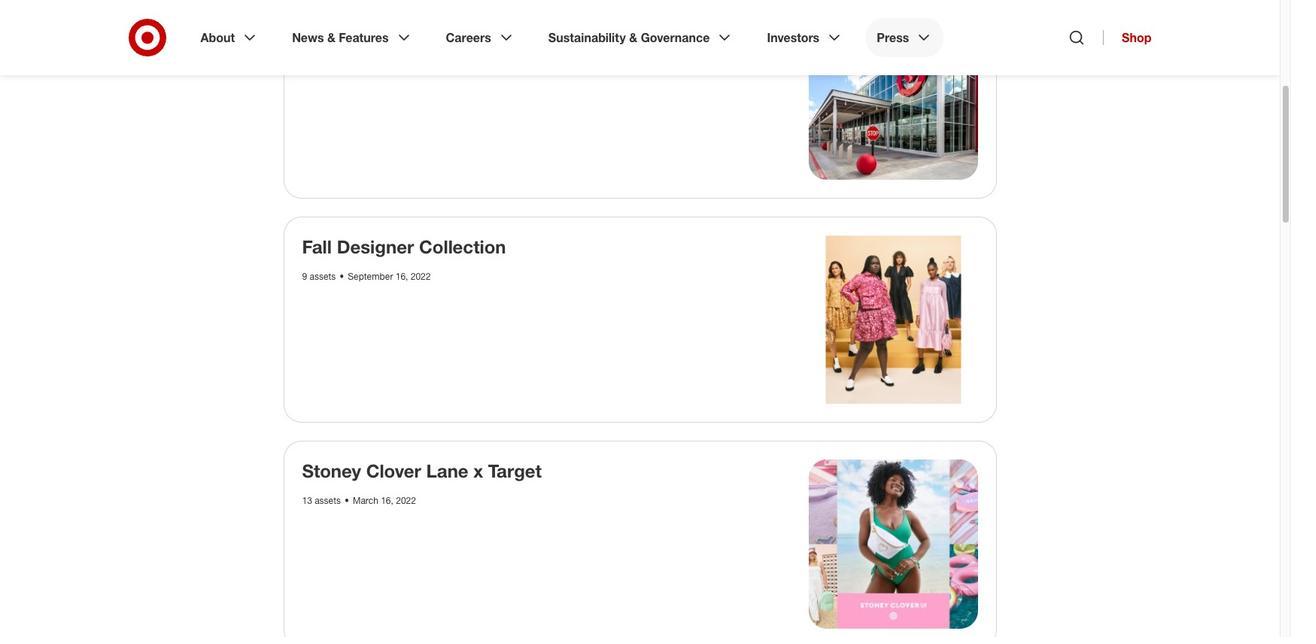 Task type: describe. For each thing, give the bounding box(es) containing it.
new store design link
[[302, 11, 456, 33]]

new store design
[[302, 11, 456, 33]]

store
[[345, 11, 392, 33]]

sustainability & governance
[[549, 30, 710, 45]]

13 assets
[[302, 495, 341, 507]]

march
[[353, 495, 379, 507]]

about
[[201, 30, 235, 45]]

designer
[[337, 235, 414, 258]]

march 16, 2022
[[353, 495, 416, 507]]

news & features
[[292, 30, 389, 45]]

about link
[[190, 18, 270, 57]]

clover
[[366, 460, 421, 483]]

3
[[302, 46, 307, 57]]

careers
[[446, 30, 491, 45]]

shop link
[[1104, 30, 1152, 45]]

assets for fall
[[310, 271, 336, 282]]

september
[[348, 271, 393, 282]]

stoney
[[302, 460, 361, 483]]

assets for new
[[310, 46, 336, 57]]

features
[[339, 30, 389, 45]]

a collage of a woman image
[[809, 460, 978, 629]]

2022 for lane
[[396, 495, 416, 507]]

& for news
[[327, 30, 336, 45]]

assets for stoney
[[315, 495, 341, 507]]

2022 for collection
[[411, 271, 431, 282]]

new
[[302, 11, 340, 33]]

a building with a sign on the front image
[[809, 11, 978, 180]]

november 10, 2022
[[348, 46, 428, 57]]

news & features link
[[282, 18, 424, 57]]

16, for designer
[[396, 271, 408, 282]]



Task type: vqa. For each thing, say whether or not it's contained in the screenshot.
leftmost that
no



Task type: locate. For each thing, give the bounding box(es) containing it.
0 vertical spatial assets
[[310, 46, 336, 57]]

& for sustainability
[[630, 30, 638, 45]]

0 horizontal spatial 16,
[[381, 495, 394, 507]]

x
[[474, 460, 483, 483]]

2022 right the 10,
[[408, 46, 428, 57]]

fall
[[302, 235, 332, 258]]

assets right 13
[[315, 495, 341, 507]]

lane
[[426, 460, 469, 483]]

& left governance
[[630, 30, 638, 45]]

governance
[[641, 30, 710, 45]]

9 assets
[[302, 271, 336, 282]]

sustainability & governance link
[[538, 18, 745, 57]]

3 assets
[[302, 46, 336, 57]]

assets right 9
[[310, 271, 336, 282]]

16, right march
[[381, 495, 394, 507]]

sustainability
[[549, 30, 626, 45]]

16,
[[396, 271, 408, 282], [381, 495, 394, 507]]

0 horizontal spatial &
[[327, 30, 336, 45]]

assets
[[310, 46, 336, 57], [310, 271, 336, 282], [315, 495, 341, 507]]

2022
[[408, 46, 428, 57], [411, 271, 431, 282], [396, 495, 416, 507]]

1 vertical spatial 16,
[[381, 495, 394, 507]]

1 & from the left
[[327, 30, 336, 45]]

assets right 3
[[310, 46, 336, 57]]

1 vertical spatial 2022
[[411, 271, 431, 282]]

november
[[348, 46, 390, 57]]

&
[[327, 30, 336, 45], [630, 30, 638, 45]]

fall designer collection
[[302, 235, 506, 258]]

& inside "link"
[[327, 30, 336, 45]]

a group of women posing for a photo image
[[809, 235, 978, 404]]

stoney clover lane x target link
[[302, 460, 542, 483]]

9
[[302, 271, 307, 282]]

2022 down clover
[[396, 495, 416, 507]]

news
[[292, 30, 324, 45]]

press link
[[867, 18, 944, 57]]

16, down fall designer collection
[[396, 271, 408, 282]]

collection
[[419, 235, 506, 258]]

investors
[[767, 30, 820, 45]]

september 16, 2022
[[348, 271, 431, 282]]

0 vertical spatial 2022
[[408, 46, 428, 57]]

investors link
[[757, 18, 855, 57]]

2 vertical spatial assets
[[315, 495, 341, 507]]

2022 for design
[[408, 46, 428, 57]]

1 vertical spatial assets
[[310, 271, 336, 282]]

2 vertical spatial 2022
[[396, 495, 416, 507]]

10,
[[393, 46, 405, 57]]

2022 down fall designer collection
[[411, 271, 431, 282]]

2 & from the left
[[630, 30, 638, 45]]

design
[[397, 11, 456, 33]]

fall designer collection link
[[302, 235, 506, 258]]

16, for clover
[[381, 495, 394, 507]]

careers link
[[436, 18, 526, 57]]

target
[[488, 460, 542, 483]]

0 vertical spatial 16,
[[396, 271, 408, 282]]

stoney clover lane x target
[[302, 460, 542, 483]]

13
[[302, 495, 312, 507]]

shop
[[1123, 30, 1152, 45]]

1 horizontal spatial 16,
[[396, 271, 408, 282]]

& up 3 assets
[[327, 30, 336, 45]]

press
[[877, 30, 910, 45]]

1 horizontal spatial &
[[630, 30, 638, 45]]



